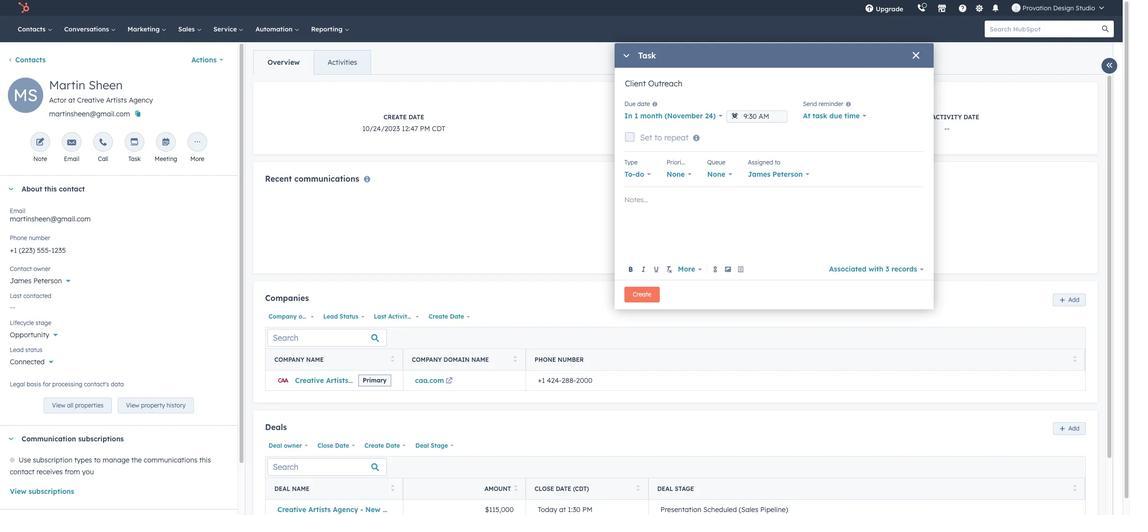 Task type: describe. For each thing, give the bounding box(es) containing it.
companies
[[265, 293, 309, 303]]

design
[[1054, 4, 1074, 12]]

james peterson button for assigned to
[[748, 167, 810, 181]]

(cdt)
[[573, 485, 589, 493]]

1 vertical spatial task
[[128, 155, 141, 163]]

records
[[892, 265, 917, 274]]

press to sort. image for close date (cdt)
[[636, 485, 640, 492]]

agency for creative artists agency
[[351, 376, 376, 385]]

artists for creative artists agency - new deal
[[308, 505, 331, 514]]

press to sort. image for stage
[[1073, 485, 1077, 492]]

use
[[19, 456, 31, 465]]

Search HubSpot search field
[[985, 21, 1105, 37]]

call image
[[99, 138, 108, 147]]

settings image
[[975, 4, 984, 13]]

0 vertical spatial owner
[[34, 265, 50, 273]]

press to sort. element for name
[[391, 356, 394, 364]]

opportunity inside opportunity popup button
[[10, 330, 49, 339]]

1 vertical spatial martinsheen@gmail.com
[[10, 215, 91, 223]]

0 horizontal spatial name
[[292, 485, 310, 493]]

email martinsheen@gmail.com
[[10, 207, 91, 223]]

Search search field
[[268, 329, 387, 347]]

assigned to
[[748, 159, 781, 166]]

primary
[[363, 377, 387, 384]]

+1
[[538, 376, 545, 385]]

company for company domain name
[[412, 356, 442, 364]]

provation design studio button
[[1006, 0, 1110, 16]]

basis
[[27, 381, 41, 388]]

0 vertical spatial communications
[[294, 174, 359, 184]]

settings link
[[973, 3, 986, 13]]

about this contact
[[22, 185, 85, 193]]

view property history link
[[118, 398, 194, 414]]

all
[[67, 402, 73, 409]]

1 horizontal spatial task
[[638, 51, 656, 60]]

lead status button
[[320, 310, 367, 323]]

press to sort. image for phone number
[[1073, 356, 1077, 363]]

add for companies
[[1069, 296, 1080, 303]]

number
[[558, 356, 584, 364]]

help button
[[955, 0, 971, 16]]

Search search field
[[268, 458, 387, 476]]

communications inside the use subscription types to manage the communications this contact receives from you
[[144, 456, 197, 465]]

none for queue
[[708, 170, 726, 179]]

0 vertical spatial create date button
[[425, 310, 472, 323]]

note image
[[36, 138, 45, 147]]

use subscription types to manage the communications this contact receives from you
[[10, 456, 211, 476]]

create inside "create date 10/24/2023 12:47 pm cdt"
[[384, 113, 407, 121]]

subscriptions for view subscriptions
[[29, 487, 74, 496]]

calling icon button
[[913, 1, 930, 14]]

Phone number text field
[[10, 240, 228, 260]]

view for view property history
[[126, 402, 139, 409]]

opportunity inside lifecycle stage opportunity
[[656, 124, 695, 133]]

caa.com
[[415, 376, 444, 385]]

press to sort. element for date
[[636, 485, 640, 493]]

at task due time
[[803, 111, 860, 120]]

close dialog image
[[912, 52, 920, 60]]

stage inside lifecycle stage opportunity
[[684, 113, 703, 121]]

artists for creative artists agency
[[326, 376, 348, 385]]

connected button
[[10, 352, 228, 368]]

recent
[[265, 174, 292, 184]]

lead status
[[10, 346, 42, 354]]

deal owner
[[269, 442, 302, 449]]

today at 1:30 pm
[[538, 505, 593, 514]]

press to sort. image for company name
[[391, 356, 394, 363]]

creative inside the martin sheen actor at creative artists agency
[[77, 96, 104, 105]]

contact inside the use subscription types to manage the communications this contact receives from you
[[10, 468, 35, 476]]

opportunity button
[[10, 325, 228, 341]]

set to repeat
[[640, 133, 689, 142]]

Title text field
[[625, 78, 924, 97]]

phone number
[[10, 234, 50, 242]]

caret image
[[8, 188, 14, 190]]

about
[[22, 185, 42, 193]]

associated
[[829, 265, 867, 274]]

send
[[803, 100, 817, 108]]

communication subscriptions button
[[0, 426, 224, 452]]

1
[[635, 111, 638, 120]]

2000
[[576, 376, 593, 385]]

conversations link
[[58, 16, 122, 42]]

to-
[[625, 170, 636, 179]]

view property history
[[126, 402, 186, 409]]

legal basis for processing contact's data
[[10, 381, 124, 388]]

minimize dialog image
[[623, 52, 631, 60]]

owner for companies
[[299, 313, 317, 320]]

date inside "create date 10/24/2023 12:47 pm cdt"
[[409, 113, 424, 121]]

name
[[306, 356, 324, 364]]

1 horizontal spatial at
[[559, 505, 566, 514]]

last activity date button
[[371, 310, 427, 323]]

deal owner button
[[265, 439, 310, 452]]

associated with 3 records
[[829, 265, 917, 274]]

1 vertical spatial deal stage
[[658, 485, 694, 493]]

phone for phone number
[[10, 234, 27, 242]]

data
[[111, 381, 124, 388]]

type
[[625, 159, 638, 166]]

company for company name
[[275, 356, 305, 364]]

deal stage button
[[412, 439, 456, 452]]

pipeline)
[[761, 505, 788, 514]]

domain
[[444, 356, 470, 364]]

search image
[[1102, 26, 1109, 32]]

view subscriptions button
[[10, 486, 74, 498]]

company name
[[275, 356, 324, 364]]

at
[[803, 111, 811, 120]]

notifications image
[[991, 4, 1000, 13]]

task
[[813, 111, 828, 120]]

activity for last activity date
[[388, 313, 411, 320]]

presentation
[[661, 505, 702, 514]]

upgrade
[[876, 5, 904, 13]]

lifecycle for lifecycle stage
[[10, 319, 34, 327]]

peterson for contact owner
[[33, 276, 62, 285]]

scheduled
[[704, 505, 737, 514]]

actions button
[[185, 50, 230, 70]]

last for last activity date --
[[915, 113, 930, 121]]

contact's
[[84, 381, 109, 388]]

link opens in a new window image
[[446, 378, 453, 385]]

view for view subscriptions
[[10, 487, 26, 496]]

do
[[636, 170, 644, 179]]

actor
[[49, 96, 66, 105]]

calling icon image
[[917, 4, 926, 13]]

1 horizontal spatial pm
[[583, 505, 593, 514]]

call
[[98, 155, 108, 163]]

status
[[340, 313, 359, 320]]

(november
[[665, 111, 703, 120]]

last activity date
[[374, 313, 427, 320]]

(sales
[[739, 505, 759, 514]]

in
[[625, 111, 633, 120]]

creative for creative artists agency - new deal
[[277, 505, 306, 514]]

company for company owner
[[269, 313, 297, 320]]

add button for companies
[[1053, 293, 1086, 306]]

1 vertical spatial contacts
[[15, 55, 46, 64]]

marketplaces image
[[938, 4, 947, 13]]

press to sort. element for domain
[[513, 356, 517, 364]]

communication subscriptions
[[22, 435, 124, 444]]

view all properties
[[52, 402, 103, 409]]

Last contacted text field
[[10, 298, 228, 314]]

date inside popup button
[[413, 313, 427, 320]]

to inside the use subscription types to manage the communications this contact receives from you
[[94, 456, 101, 465]]

date inside the last activity date --
[[964, 113, 980, 121]]

at inside the martin sheen actor at creative artists agency
[[68, 96, 75, 105]]

0 vertical spatial contacts link
[[12, 16, 58, 42]]

lifecycle stage opportunity
[[648, 113, 703, 133]]

at task due time button
[[803, 109, 867, 123]]

company owner button
[[265, 310, 317, 323]]

you
[[82, 468, 94, 476]]



Task type: locate. For each thing, give the bounding box(es) containing it.
agency for creative artists agency - new deal
[[333, 505, 358, 514]]

james peterson down contact owner
[[10, 276, 62, 285]]

2 vertical spatial last
[[374, 313, 386, 320]]

0 horizontal spatial email
[[10, 207, 25, 215]]

stage inside popup button
[[431, 442, 448, 449]]

artists down sheen
[[106, 96, 127, 105]]

close up search search box
[[318, 442, 333, 449]]

close date button
[[314, 439, 357, 452]]

- for last activity date --
[[945, 124, 947, 133]]

0 vertical spatial contacts
[[18, 25, 47, 33]]

create date right 'close date' 'popup button'
[[365, 442, 400, 449]]

1 horizontal spatial deal stage
[[658, 485, 694, 493]]

creative down sheen
[[77, 96, 104, 105]]

to for set
[[655, 133, 662, 142]]

0 vertical spatial martinsheen@gmail.com
[[49, 110, 130, 118]]

creative artists agency - new deal link
[[277, 505, 398, 514]]

0 horizontal spatial deal stage
[[416, 442, 448, 449]]

2 press to sort. image from the left
[[514, 485, 518, 492]]

424-
[[547, 376, 562, 385]]

james down contact
[[10, 276, 32, 285]]

provation
[[1023, 4, 1052, 12]]

properties
[[75, 402, 103, 409]]

view inside "button"
[[10, 487, 26, 496]]

1 horizontal spatial activity
[[932, 113, 962, 121]]

press to sort. element
[[391, 356, 394, 364], [513, 356, 517, 364], [1073, 356, 1077, 364], [391, 485, 394, 493], [514, 485, 518, 493], [636, 485, 640, 493], [1073, 485, 1077, 493]]

1 horizontal spatial last
[[374, 313, 386, 320]]

sales
[[178, 25, 197, 33]]

james peterson image
[[1012, 3, 1021, 12]]

lifecycle for lifecycle stage opportunity
[[648, 113, 682, 121]]

peterson for assigned to
[[773, 170, 803, 179]]

0 horizontal spatial view
[[10, 487, 26, 496]]

stage
[[36, 319, 51, 327]]

0 horizontal spatial lifecycle
[[10, 319, 34, 327]]

press to sort. image
[[391, 485, 394, 492], [514, 485, 518, 492], [1073, 485, 1077, 492]]

view left all
[[52, 402, 65, 409]]

1 vertical spatial james peterson
[[10, 276, 62, 285]]

2 none from the left
[[708, 170, 726, 179]]

company down companies at the bottom left of page
[[269, 313, 297, 320]]

lifecycle inside lifecycle stage opportunity
[[648, 113, 682, 121]]

artists left primary
[[326, 376, 348, 385]]

service
[[213, 25, 239, 33]]

email inside the email martinsheen@gmail.com
[[10, 207, 25, 215]]

0 vertical spatial deal stage
[[416, 442, 448, 449]]

0 horizontal spatial pm
[[420, 124, 430, 133]]

0 vertical spatial opportunity
[[656, 124, 695, 133]]

1 vertical spatial this
[[199, 456, 211, 465]]

1 horizontal spatial to
[[655, 133, 662, 142]]

more image
[[193, 138, 202, 147]]

1 horizontal spatial phone
[[535, 356, 556, 364]]

hubspot image
[[18, 2, 29, 14]]

0 vertical spatial lifecycle
[[648, 113, 682, 121]]

phone number
[[535, 356, 584, 364]]

none down queue
[[708, 170, 726, 179]]

email for email martinsheen@gmail.com
[[10, 207, 25, 215]]

1 vertical spatial create date button
[[361, 439, 408, 452]]

lead for lead status
[[323, 313, 338, 320]]

0 horizontal spatial this
[[44, 185, 57, 193]]

last activity date --
[[915, 113, 980, 133]]

add for deals
[[1069, 425, 1080, 432]]

0 horizontal spatial contact
[[10, 468, 35, 476]]

activities link
[[314, 51, 371, 74]]

task down task icon
[[128, 155, 141, 163]]

peterson down assigned to
[[773, 170, 803, 179]]

view subscriptions
[[10, 487, 74, 496]]

close for close date (cdt)
[[535, 485, 554, 493]]

menu
[[858, 0, 1111, 16]]

create date for left create date popup button
[[365, 442, 400, 449]]

0 horizontal spatial communications
[[144, 456, 197, 465]]

none for priority
[[667, 170, 685, 179]]

2 vertical spatial agency
[[333, 505, 358, 514]]

artists down deal name
[[308, 505, 331, 514]]

1 vertical spatial name
[[292, 485, 310, 493]]

last for last activity date
[[374, 313, 386, 320]]

status
[[25, 346, 42, 354]]

james peterson down assigned to
[[748, 170, 803, 179]]

overview link
[[254, 51, 314, 74]]

1 horizontal spatial name
[[472, 356, 489, 364]]

3 press to sort. image from the left
[[1073, 485, 1077, 492]]

processing
[[52, 381, 82, 388]]

close
[[318, 442, 333, 449], [535, 485, 554, 493]]

reminder
[[819, 100, 844, 108]]

creative down deal name
[[277, 505, 306, 514]]

1 vertical spatial james
[[10, 276, 32, 285]]

press to sort. image for name
[[391, 485, 394, 492]]

james for assigned to
[[748, 170, 771, 179]]

1 horizontal spatial opportunity
[[656, 124, 695, 133]]

create date up company domain name
[[429, 313, 464, 320]]

0 horizontal spatial at
[[68, 96, 75, 105]]

1 vertical spatial lead
[[10, 346, 24, 354]]

contacts inside 'link'
[[18, 25, 47, 33]]

0 horizontal spatial more
[[190, 155, 204, 163]]

lead inside popup button
[[323, 313, 338, 320]]

agency
[[129, 96, 153, 105], [351, 376, 376, 385], [333, 505, 358, 514]]

create date button up company domain name
[[425, 310, 472, 323]]

email for email
[[64, 155, 79, 163]]

2 vertical spatial stage
[[675, 485, 694, 493]]

martinsheen@gmail.com down the martin sheen actor at creative artists agency at the top of page
[[49, 110, 130, 118]]

contacted
[[23, 292, 51, 300]]

company up caa.com on the left bottom of the page
[[412, 356, 442, 364]]

1 vertical spatial phone
[[535, 356, 556, 364]]

pm inside "create date 10/24/2023 12:47 pm cdt"
[[420, 124, 430, 133]]

1 add from the top
[[1069, 296, 1080, 303]]

0 horizontal spatial lead
[[10, 346, 24, 354]]

1 horizontal spatial peterson
[[773, 170, 803, 179]]

1 vertical spatial at
[[559, 505, 566, 514]]

email down email image
[[64, 155, 79, 163]]

0 vertical spatial artists
[[106, 96, 127, 105]]

navigation containing overview
[[253, 50, 371, 75]]

james peterson button down assigned to
[[748, 167, 810, 181]]

task
[[638, 51, 656, 60], [128, 155, 141, 163]]

0 vertical spatial more
[[190, 155, 204, 163]]

1 press to sort. image from the left
[[391, 485, 394, 492]]

overview
[[268, 58, 300, 67]]

opportunity down in 1 month (november 24) popup button
[[656, 124, 695, 133]]

company owner
[[269, 313, 317, 320]]

send reminder
[[803, 100, 844, 108]]

owner for deals
[[284, 442, 302, 449]]

in 1 month (november 24) button
[[625, 109, 723, 123]]

this
[[44, 185, 57, 193], [199, 456, 211, 465]]

subscriptions inside dropdown button
[[78, 435, 124, 444]]

last inside popup button
[[374, 313, 386, 320]]

for
[[43, 381, 51, 388]]

owner down companies at the bottom left of page
[[299, 313, 317, 320]]

1 horizontal spatial create date
[[429, 313, 464, 320]]

with
[[869, 265, 884, 274]]

view left property
[[126, 402, 139, 409]]

0 horizontal spatial create date button
[[361, 439, 408, 452]]

phone up +1 in the left bottom of the page
[[535, 356, 556, 364]]

HH:MM text field
[[727, 110, 788, 123]]

company inside company owner popup button
[[269, 313, 297, 320]]

0 vertical spatial create date
[[429, 313, 464, 320]]

set
[[640, 133, 652, 142]]

2 none button from the left
[[708, 167, 732, 181]]

peterson up the contacted
[[33, 276, 62, 285]]

1 vertical spatial email
[[10, 207, 25, 215]]

0 vertical spatial this
[[44, 185, 57, 193]]

activity inside popup button
[[388, 313, 411, 320]]

0 vertical spatial task
[[638, 51, 656, 60]]

1 vertical spatial more
[[678, 265, 695, 274]]

0 horizontal spatial peterson
[[33, 276, 62, 285]]

automation link
[[250, 16, 305, 42]]

create inside button
[[633, 291, 651, 298]]

24)
[[705, 111, 716, 120]]

create date button
[[425, 310, 472, 323], [361, 439, 408, 452]]

1 horizontal spatial close
[[535, 485, 554, 493]]

lead for lead status
[[10, 346, 24, 354]]

meeting image
[[162, 138, 170, 147]]

more inside more popup button
[[678, 265, 695, 274]]

menu containing provation design studio
[[858, 0, 1111, 16]]

communication
[[22, 435, 76, 444]]

view down use
[[10, 487, 26, 496]]

0 vertical spatial james
[[748, 170, 771, 179]]

lead status
[[323, 313, 359, 320]]

martinsheen@gmail.com up number at the top of the page
[[10, 215, 91, 223]]

task right minimize dialog icon
[[638, 51, 656, 60]]

2 add from the top
[[1069, 425, 1080, 432]]

this inside the use subscription types to manage the communications this contact receives from you
[[199, 456, 211, 465]]

opportunity down lifecycle stage
[[10, 330, 49, 339]]

1 vertical spatial opportunity
[[10, 330, 49, 339]]

close up today
[[535, 485, 554, 493]]

to right assigned
[[775, 159, 781, 166]]

owner right contact
[[34, 265, 50, 273]]

to-do button
[[625, 167, 651, 181]]

navigation
[[253, 50, 371, 75]]

at left the 1:30
[[559, 505, 566, 514]]

0 vertical spatial name
[[472, 356, 489, 364]]

activity for last activity date --
[[932, 113, 962, 121]]

1 horizontal spatial none button
[[708, 167, 732, 181]]

0 horizontal spatial task
[[128, 155, 141, 163]]

task image
[[130, 138, 139, 147]]

artists inside the martin sheen actor at creative artists agency
[[106, 96, 127, 105]]

last
[[915, 113, 930, 121], [10, 292, 22, 300], [374, 313, 386, 320]]

date
[[637, 100, 650, 108]]

lead left the status
[[323, 313, 338, 320]]

menu item
[[910, 0, 912, 16]]

1 vertical spatial add button
[[1053, 422, 1086, 435]]

0 vertical spatial james peterson button
[[748, 167, 810, 181]]

last inside the last activity date --
[[915, 113, 930, 121]]

0 vertical spatial creative
[[77, 96, 104, 105]]

amount
[[485, 485, 511, 493]]

company left the name on the bottom of page
[[275, 356, 305, 364]]

upgrade image
[[865, 4, 874, 13]]

due date
[[625, 100, 650, 108]]

0 vertical spatial subscriptions
[[78, 435, 124, 444]]

1 horizontal spatial view
[[52, 402, 65, 409]]

create date button right 'close date' 'popup button'
[[361, 439, 408, 452]]

press to sort. image for company domain name
[[513, 356, 517, 363]]

james
[[748, 170, 771, 179], [10, 276, 32, 285]]

0 vertical spatial lead
[[323, 313, 338, 320]]

activity inside the last activity date --
[[932, 113, 962, 121]]

none down priority
[[667, 170, 685, 179]]

phone for phone number
[[535, 356, 556, 364]]

contact up the email martinsheen@gmail.com
[[59, 185, 85, 193]]

2 horizontal spatial last
[[915, 113, 930, 121]]

company
[[269, 313, 297, 320], [275, 356, 305, 364], [412, 356, 442, 364]]

none button for priority
[[667, 167, 692, 181]]

today
[[538, 505, 557, 514]]

- for creative artists agency - new deal
[[360, 505, 363, 514]]

communications right the
[[144, 456, 197, 465]]

activities
[[328, 58, 357, 67]]

lead up connected on the bottom of the page
[[10, 346, 24, 354]]

link opens in a new window image
[[446, 378, 453, 385]]

deals
[[265, 422, 287, 432]]

last for last contacted
[[10, 292, 22, 300]]

from
[[65, 468, 80, 476]]

deal stage inside popup button
[[416, 442, 448, 449]]

1 vertical spatial close
[[535, 485, 554, 493]]

0 horizontal spatial phone
[[10, 234, 27, 242]]

press to sort. element for stage
[[1073, 485, 1077, 493]]

close inside 'close date' 'popup button'
[[318, 442, 333, 449]]

agency inside the martin sheen actor at creative artists agency
[[129, 96, 153, 105]]

none button down priority
[[667, 167, 692, 181]]

288-
[[562, 376, 576, 385]]

james peterson button up the last contacted text field
[[10, 271, 228, 287]]

at right the actor in the top of the page
[[68, 96, 75, 105]]

1 none button from the left
[[667, 167, 692, 181]]

due
[[625, 100, 636, 108]]

1 vertical spatial create date
[[365, 442, 400, 449]]

2 horizontal spatial to
[[775, 159, 781, 166]]

subscriptions down receives
[[29, 487, 74, 496]]

press to sort. image
[[391, 356, 394, 363], [513, 356, 517, 363], [1073, 356, 1077, 363], [636, 485, 640, 492]]

close date
[[318, 442, 349, 449]]

0 vertical spatial last
[[915, 113, 930, 121]]

marketing
[[128, 25, 162, 33]]

subscriptions for communication subscriptions
[[78, 435, 124, 444]]

owner down deals
[[284, 442, 302, 449]]

1 vertical spatial agency
[[351, 376, 376, 385]]

creative for creative artists agency
[[295, 376, 324, 385]]

this inside dropdown button
[[44, 185, 57, 193]]

0 vertical spatial pm
[[420, 124, 430, 133]]

0 horizontal spatial james peterson button
[[10, 271, 228, 287]]

communications
[[294, 174, 359, 184], [144, 456, 197, 465]]

+1 424-288-2000
[[538, 376, 593, 385]]

0 vertical spatial to
[[655, 133, 662, 142]]

0 vertical spatial peterson
[[773, 170, 803, 179]]

subscriptions inside "button"
[[29, 487, 74, 496]]

1 horizontal spatial none
[[708, 170, 726, 179]]

0 horizontal spatial activity
[[388, 313, 411, 320]]

martin
[[49, 78, 85, 92]]

none button for queue
[[708, 167, 732, 181]]

press to sort. element for name
[[391, 485, 394, 493]]

email down caret icon
[[10, 207, 25, 215]]

provation design studio
[[1023, 4, 1096, 12]]

1 vertical spatial lifecycle
[[10, 319, 34, 327]]

james peterson for to
[[748, 170, 803, 179]]

none button down queue
[[708, 167, 732, 181]]

0 vertical spatial activity
[[932, 113, 962, 121]]

month
[[640, 111, 663, 120]]

create date for topmost create date popup button
[[429, 313, 464, 320]]

email image
[[67, 138, 76, 147]]

12:47
[[402, 124, 418, 133]]

1 vertical spatial contacts link
[[8, 55, 46, 64]]

connected
[[10, 357, 45, 366]]

date inside 'popup button'
[[335, 442, 349, 449]]

meeting
[[155, 155, 177, 163]]

pm right the 1:30
[[583, 505, 593, 514]]

help image
[[959, 4, 967, 13]]

james peterson for owner
[[10, 276, 62, 285]]

name down search search box
[[292, 485, 310, 493]]

manage
[[103, 456, 130, 465]]

name right domain
[[472, 356, 489, 364]]

queue
[[708, 159, 726, 166]]

caret image
[[8, 438, 14, 440]]

0 horizontal spatial to
[[94, 456, 101, 465]]

assigned
[[748, 159, 773, 166]]

subscriptions up manage
[[78, 435, 124, 444]]

2 vertical spatial artists
[[308, 505, 331, 514]]

caa.com link
[[415, 376, 454, 385]]

james for contact owner
[[10, 276, 32, 285]]

to-do
[[625, 170, 644, 179]]

0 horizontal spatial subscriptions
[[29, 487, 74, 496]]

1 vertical spatial pm
[[583, 505, 593, 514]]

1 horizontal spatial communications
[[294, 174, 359, 184]]

0 vertical spatial close
[[318, 442, 333, 449]]

james down assigned
[[748, 170, 771, 179]]

lifecycle stage
[[10, 319, 51, 327]]

to right types
[[94, 456, 101, 465]]

1 none from the left
[[667, 170, 685, 179]]

1 horizontal spatial this
[[199, 456, 211, 465]]

press to sort. element for number
[[1073, 356, 1077, 364]]

creative artists agency
[[295, 376, 376, 385]]

to right set
[[655, 133, 662, 142]]

creative down the name on the bottom of page
[[295, 376, 324, 385]]

create button
[[625, 287, 660, 303]]

1 horizontal spatial email
[[64, 155, 79, 163]]

pm left cdt
[[420, 124, 430, 133]]

1:30
[[568, 505, 581, 514]]

james peterson button for contact owner
[[10, 271, 228, 287]]

property
[[141, 402, 165, 409]]

1 vertical spatial creative
[[295, 376, 324, 385]]

view all properties link
[[44, 398, 112, 414]]

1 vertical spatial subscriptions
[[29, 487, 74, 496]]

0 vertical spatial at
[[68, 96, 75, 105]]

phone left number at the top of the page
[[10, 234, 27, 242]]

close for close date
[[318, 442, 333, 449]]

2 add button from the top
[[1053, 422, 1086, 435]]

0 horizontal spatial last
[[10, 292, 22, 300]]

0 vertical spatial phone
[[10, 234, 27, 242]]

1 vertical spatial activity
[[388, 313, 411, 320]]

search button
[[1098, 21, 1114, 37]]

to for assigned
[[775, 159, 781, 166]]

1 vertical spatial artists
[[326, 376, 348, 385]]

0 horizontal spatial none
[[667, 170, 685, 179]]

communications right recent
[[294, 174, 359, 184]]

contact inside dropdown button
[[59, 185, 85, 193]]

at
[[68, 96, 75, 105], [559, 505, 566, 514]]

1 vertical spatial owner
[[299, 313, 317, 320]]

0 vertical spatial add
[[1069, 296, 1080, 303]]

legal
[[10, 381, 25, 388]]

conversations
[[64, 25, 111, 33]]

add button for deals
[[1053, 422, 1086, 435]]

2 vertical spatial owner
[[284, 442, 302, 449]]

marketing link
[[122, 16, 172, 42]]

1 add button from the top
[[1053, 293, 1086, 306]]

history
[[167, 402, 186, 409]]

1 vertical spatial last
[[10, 292, 22, 300]]

receives
[[36, 468, 63, 476]]

1 vertical spatial add
[[1069, 425, 1080, 432]]

activity
[[932, 113, 962, 121], [388, 313, 411, 320]]

contact down use
[[10, 468, 35, 476]]

view for view all properties
[[52, 402, 65, 409]]



Task type: vqa. For each thing, say whether or not it's contained in the screenshot.


